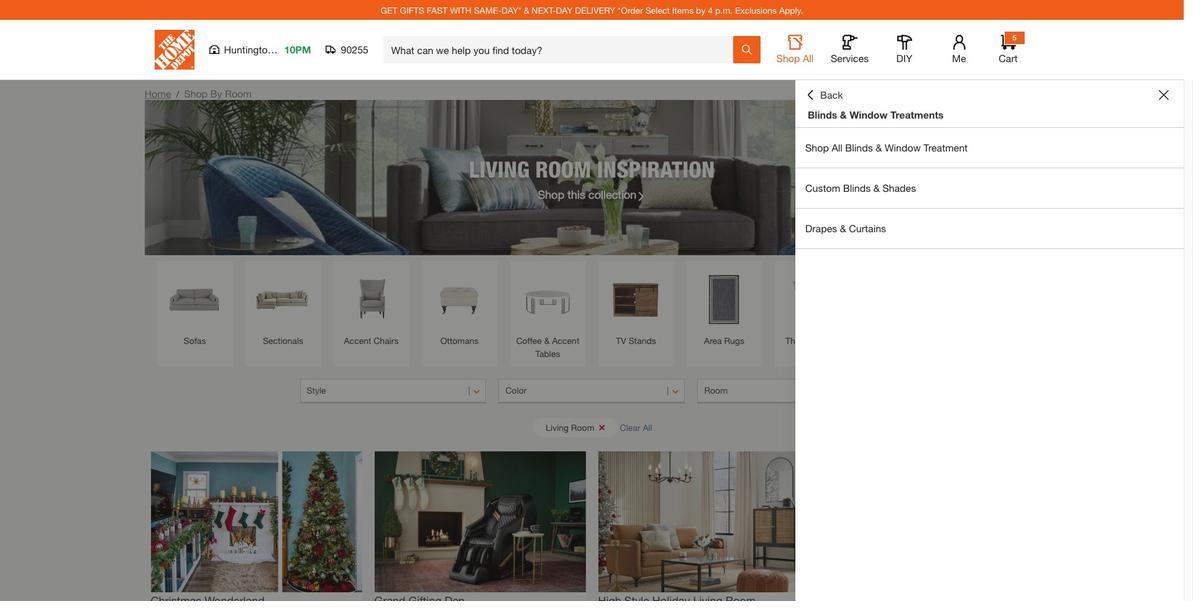 Task type: vqa. For each thing, say whether or not it's contained in the screenshot.
10PM
yes



Task type: locate. For each thing, give the bounding box(es) containing it.
accent left chairs
[[344, 336, 371, 346]]

accent inside the coffee & accent tables
[[552, 336, 579, 346]]

shop all blinds & window treatment link
[[796, 128, 1184, 168]]

style button
[[300, 379, 486, 404]]

tv stands link
[[604, 268, 668, 347]]

sofas
[[184, 336, 206, 346]]

get gifts fast with same-day* & next-day delivery *order select items by 4 p.m. exclusions apply.
[[381, 5, 803, 15]]

1 horizontal spatial stretchy image image
[[374, 452, 586, 593]]

sofas image
[[163, 268, 227, 331]]

area rugs image
[[693, 268, 756, 331]]

custom
[[806, 182, 841, 194]]

custom blinds & shades link
[[796, 168, 1184, 208]]

ottomans
[[440, 336, 479, 346]]

room down area
[[704, 385, 728, 396]]

living
[[469, 156, 530, 182], [546, 422, 569, 433]]

blinds down the back button
[[808, 109, 837, 121]]

living inside button
[[546, 422, 569, 433]]

stands
[[629, 336, 656, 346]]

2 horizontal spatial stretchy image image
[[598, 452, 810, 593]]

shop for shop all blinds & window treatment
[[806, 142, 829, 154]]

drapes & curtains link
[[796, 209, 1184, 249]]

all
[[803, 52, 814, 64], [832, 142, 843, 154], [643, 422, 652, 433]]

0 vertical spatial blinds
[[808, 109, 837, 121]]

living room inspiration
[[469, 156, 715, 182]]

& down back at the top of page
[[840, 109, 847, 121]]

0 vertical spatial window
[[850, 109, 888, 121]]

3 stretchy image image from the left
[[598, 452, 810, 593]]

0 vertical spatial all
[[803, 52, 814, 64]]

shop all button
[[775, 35, 815, 65]]

home link
[[145, 88, 171, 99]]

shop down apply.
[[777, 52, 800, 64]]

park
[[276, 44, 296, 55]]

inspiration
[[597, 156, 715, 182]]

all up custom
[[832, 142, 843, 154]]

window down treatments
[[885, 142, 921, 154]]

& up tables
[[544, 336, 550, 346]]

/
[[176, 89, 179, 99]]

shop left this
[[538, 187, 565, 201]]

p.m.
[[715, 5, 733, 15]]

blinds down blinds & window treatments
[[845, 142, 873, 154]]

drapes & curtains
[[806, 223, 886, 234]]

coffee & accent tables
[[516, 336, 579, 359]]

back button
[[806, 89, 843, 101]]

1 vertical spatial living
[[546, 422, 569, 433]]

by
[[210, 88, 222, 99]]

blinds
[[808, 109, 837, 121], [845, 142, 873, 154], [843, 182, 871, 194]]

exclusions
[[735, 5, 777, 15]]

&
[[524, 5, 529, 15], [840, 109, 847, 121], [876, 142, 882, 154], [874, 182, 880, 194], [840, 223, 846, 234], [544, 336, 550, 346]]

shop up custom
[[806, 142, 829, 154]]

1 vertical spatial all
[[832, 142, 843, 154]]

2 horizontal spatial all
[[832, 142, 843, 154]]

shades
[[883, 182, 916, 194]]

2 accent from the left
[[552, 336, 579, 346]]

room down color button
[[571, 422, 595, 433]]

1 accent from the left
[[344, 336, 371, 346]]

accent chairs image
[[340, 268, 403, 331]]

shop all blinds & window treatment
[[806, 142, 968, 154]]

room button
[[698, 379, 884, 404]]

shop inside button
[[777, 52, 800, 64]]

blinds & window treatments
[[808, 109, 944, 121]]

gifts
[[400, 5, 424, 15]]

sofas link
[[163, 268, 227, 347]]

drawer close image
[[1159, 90, 1169, 100]]

2 vertical spatial all
[[643, 422, 652, 433]]

0 horizontal spatial stretchy image image
[[151, 452, 362, 593]]

stretchy image image
[[151, 452, 362, 593], [374, 452, 586, 593], [598, 452, 810, 593]]

1 horizontal spatial living
[[546, 422, 569, 433]]

sectionals
[[263, 336, 303, 346]]

0 vertical spatial living
[[469, 156, 530, 182]]

living for living room
[[546, 422, 569, 433]]

rugs
[[724, 336, 745, 346]]

apply.
[[779, 5, 803, 15]]

room up this
[[535, 156, 591, 182]]

huntington park
[[224, 44, 296, 55]]

0 horizontal spatial living
[[469, 156, 530, 182]]

shop all
[[777, 52, 814, 64]]

shop this collection
[[538, 187, 637, 201]]

treatment
[[924, 142, 968, 154]]

menu
[[796, 128, 1184, 249]]

0 horizontal spatial accent
[[344, 336, 371, 346]]

sectionals image
[[251, 268, 315, 331]]

day*
[[502, 5, 521, 15]]

all up the back button
[[803, 52, 814, 64]]

cart
[[999, 52, 1018, 64]]

accent
[[344, 336, 371, 346], [552, 336, 579, 346]]

window
[[850, 109, 888, 121], [885, 142, 921, 154]]

shop
[[777, 52, 800, 64], [184, 88, 208, 99], [806, 142, 829, 154], [538, 187, 565, 201]]

90255
[[341, 44, 369, 55]]

all right clear
[[643, 422, 652, 433]]

1 vertical spatial window
[[885, 142, 921, 154]]

feedback link image
[[1177, 210, 1193, 277]]

window up shop all blinds & window treatment on the top right of page
[[850, 109, 888, 121]]

tables
[[535, 349, 560, 359]]

What can we help you find today? search field
[[391, 37, 732, 63]]

throw
[[786, 336, 810, 346]]

fast
[[427, 5, 448, 15]]

accent up tables
[[552, 336, 579, 346]]

day
[[556, 5, 573, 15]]

1 horizontal spatial accent
[[552, 336, 579, 346]]

area rugs
[[704, 336, 745, 346]]

1 horizontal spatial all
[[803, 52, 814, 64]]

10pm
[[284, 44, 311, 55]]

delivery
[[575, 5, 616, 15]]

room
[[225, 88, 252, 99], [535, 156, 591, 182], [704, 385, 728, 396], [571, 422, 595, 433]]

0 horizontal spatial all
[[643, 422, 652, 433]]

coffee & accent tables image
[[516, 268, 580, 331]]

style
[[307, 385, 326, 396]]

blinds right custom
[[843, 182, 871, 194]]



Task type: describe. For each thing, give the bounding box(es) containing it.
me button
[[939, 35, 979, 65]]

accent chairs link
[[340, 268, 403, 347]]

color
[[506, 385, 527, 396]]

5
[[1013, 33, 1017, 42]]

items
[[672, 5, 694, 15]]

living for living room inspiration
[[469, 156, 530, 182]]

select
[[646, 5, 670, 15]]

shop for shop this collection
[[538, 187, 565, 201]]

throw pillows link
[[781, 268, 844, 347]]

shop for shop all
[[777, 52, 800, 64]]

shop right /
[[184, 88, 208, 99]]

diy
[[897, 52, 913, 64]]

menu containing shop all blinds & window treatment
[[796, 128, 1184, 249]]

collection
[[589, 187, 637, 201]]

huntington
[[224, 44, 273, 55]]

area
[[704, 336, 722, 346]]

4
[[708, 5, 713, 15]]

diy button
[[885, 35, 925, 65]]

next-
[[532, 5, 556, 15]]

back
[[820, 89, 843, 101]]

services
[[831, 52, 869, 64]]

by
[[696, 5, 706, 15]]

pillows
[[812, 336, 840, 346]]

this
[[568, 187, 585, 201]]

curtains
[[849, 223, 886, 234]]

& right day* at the top
[[524, 5, 529, 15]]

accent chairs
[[344, 336, 399, 346]]

with
[[450, 5, 472, 15]]

ottomans link
[[428, 268, 491, 347]]

get
[[381, 5, 398, 15]]

clear all button
[[620, 416, 652, 439]]

*order
[[618, 5, 643, 15]]

& down blinds & window treatments
[[876, 142, 882, 154]]

living room button
[[533, 419, 618, 437]]

home
[[145, 88, 171, 99]]

clear
[[620, 422, 641, 433]]

the home depot logo image
[[154, 30, 194, 70]]

& inside the coffee & accent tables
[[544, 336, 550, 346]]

clear all
[[620, 422, 652, 433]]

sectionals link
[[251, 268, 315, 347]]

tv stands image
[[604, 268, 668, 331]]

1 stretchy image image from the left
[[151, 452, 362, 593]]

shop this collection link
[[538, 186, 646, 203]]

drapes
[[806, 223, 837, 234]]

room right by
[[225, 88, 252, 99]]

2 vertical spatial blinds
[[843, 182, 871, 194]]

color button
[[499, 379, 685, 404]]

all for shop all
[[803, 52, 814, 64]]

chairs
[[374, 336, 399, 346]]

all for shop all blinds & window treatment
[[832, 142, 843, 154]]

treatments
[[891, 109, 944, 121]]

me
[[952, 52, 966, 64]]

throw pillows
[[786, 336, 840, 346]]

cart 5
[[999, 33, 1018, 64]]

area rugs link
[[693, 268, 756, 347]]

living room
[[546, 422, 595, 433]]

all for clear all
[[643, 422, 652, 433]]

90255 button
[[326, 44, 369, 56]]

throw pillows image
[[781, 268, 844, 331]]

ottomans image
[[428, 268, 491, 331]]

& left shades
[[874, 182, 880, 194]]

home / shop by room
[[145, 88, 252, 99]]

tv stands
[[616, 336, 656, 346]]

services button
[[830, 35, 870, 65]]

coffee & accent tables link
[[516, 268, 580, 360]]

coffee
[[516, 336, 542, 346]]

same-
[[474, 5, 502, 15]]

& right drapes
[[840, 223, 846, 234]]

2 stretchy image image from the left
[[374, 452, 586, 593]]

custom blinds & shades
[[806, 182, 916, 194]]

tv
[[616, 336, 626, 346]]

1 vertical spatial blinds
[[845, 142, 873, 154]]



